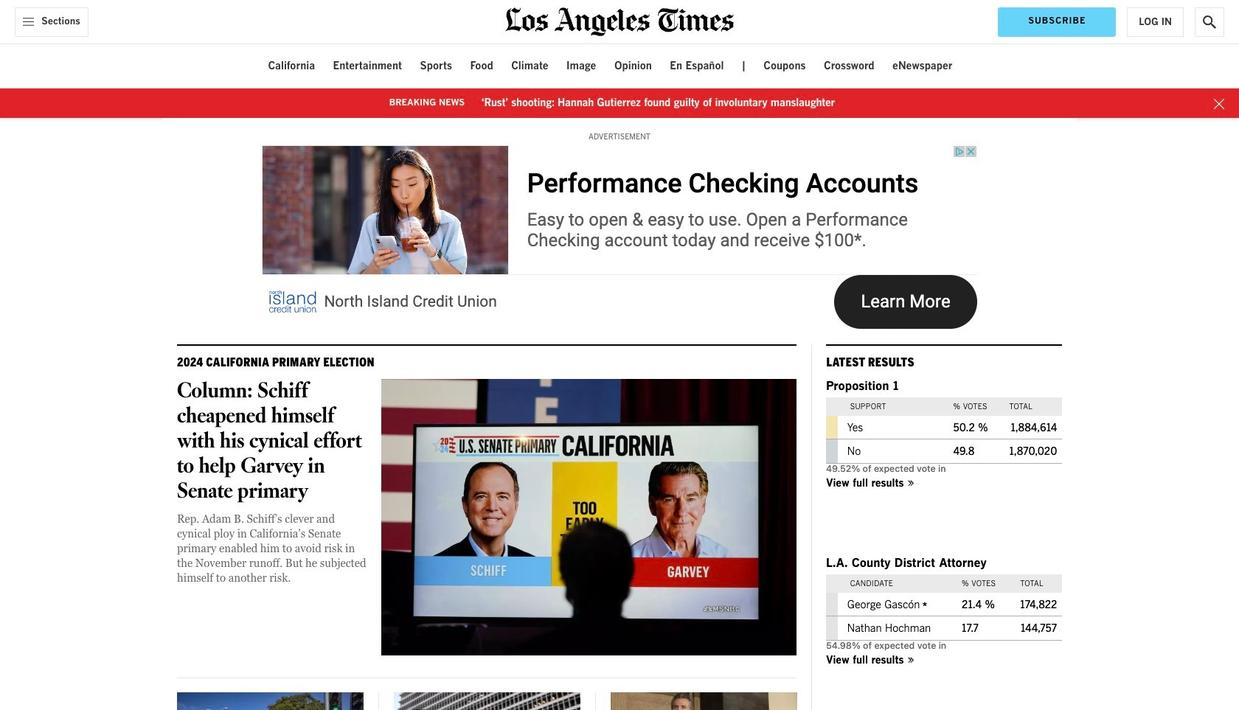 Task type: describe. For each thing, give the bounding box(es) containing it.
los angeles, ca - january 03: gov. gavin newsom expressed shock that the largest mental health institution is the county jail. newsom kicked off his campaign for proposition 1 at los angeles general medical center in los angeles, ca on wednesday, jan. 3, 2024. the proposition is the only statewide initiative on the march 5 primary ballot and asks voters to approve bonds to fund more treatment for mental illness and drug addiction. the initiative is a component of his efforts to tackle homelessness in the state. (myung j. chun / los angeles times) image
[[611, 693, 798, 711]]

photos of u.s. rep. adam schiff, d-calif., at left, a u.s senate candidate, and his republican opponent steve garvey flash on a television screen during an election night party for schiff, tuesday, march 5, 2024, in los angeles. (ap photo/jae c. hong) image
[[382, 379, 797, 656]]

home page image
[[505, 7, 734, 36]]



Task type: locate. For each thing, give the bounding box(es) containing it.
cyclist in new bike lane. move culver city is a new initiative that reconfigures pedestrian, traffic, bus, and bicycle lanes in downtown culver city to reduce congestion and emissions. los angeles, california, usa. (photo by: citizen of the planet/ucg/universal images group via getty images) image
[[177, 693, 364, 711]]

advertisement element
[[262, 145, 978, 330]]

close banner image
[[1214, 99, 1225, 109]]

los angeles, ca - march 05: los angeles county district attorney george gascon meets with media in grand park on tuesday, march 5, 2024 in los angeles, ca. (myung chun / los angeles times) image
[[394, 693, 580, 711]]



